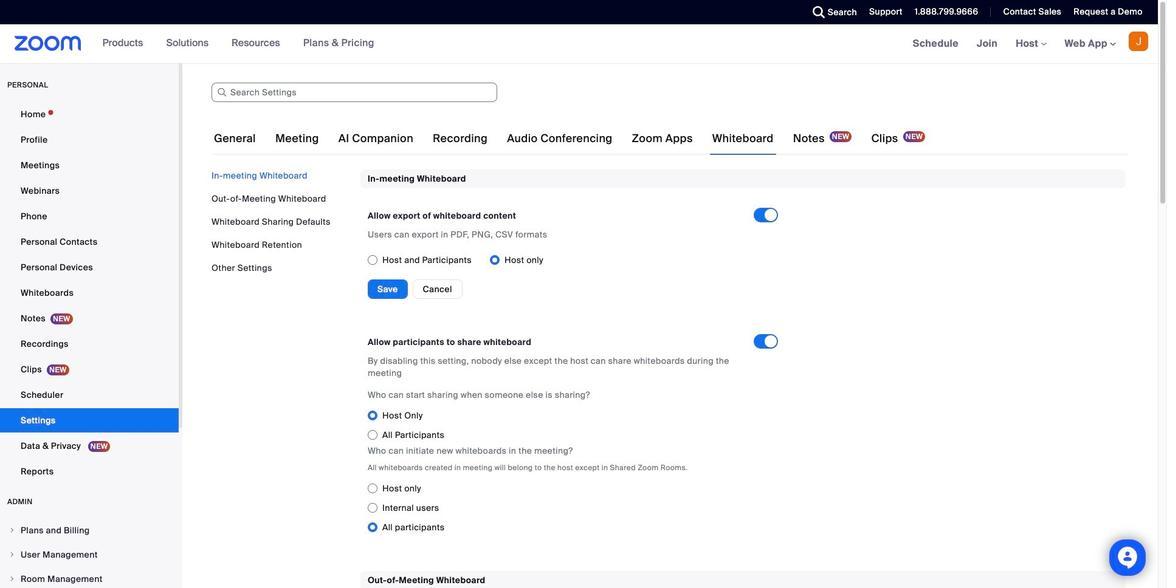 Task type: vqa. For each thing, say whether or not it's contained in the screenshot.
Previous Month,March 2024 icon
no



Task type: describe. For each thing, give the bounding box(es) containing it.
zoom logo image
[[15, 36, 81, 51]]

product information navigation
[[93, 24, 383, 63]]

Search Settings text field
[[212, 83, 497, 102]]

profile picture image
[[1129, 32, 1148, 51]]

tabs of my account settings page tab list
[[212, 122, 928, 156]]

1 right image from the top
[[9, 527, 16, 534]]

3 menu item from the top
[[0, 568, 179, 588]]



Task type: locate. For each thing, give the bounding box(es) containing it.
right image down right image
[[9, 576, 16, 583]]

0 vertical spatial menu item
[[0, 519, 179, 542]]

menu bar
[[212, 170, 351, 274]]

2 right image from the top
[[9, 576, 16, 583]]

in-meeting whiteboard element
[[360, 170, 1126, 552]]

2 vertical spatial option group
[[368, 479, 788, 538]]

personal menu menu
[[0, 102, 179, 485]]

1 option group from the top
[[368, 251, 754, 270]]

meetings navigation
[[904, 24, 1158, 64]]

right image
[[9, 527, 16, 534], [9, 576, 16, 583]]

banner
[[0, 24, 1158, 64]]

admin menu menu
[[0, 519, 179, 588]]

menu item
[[0, 519, 179, 542], [0, 543, 179, 567], [0, 568, 179, 588]]

3 option group from the top
[[368, 479, 788, 538]]

0 vertical spatial option group
[[368, 251, 754, 270]]

2 menu item from the top
[[0, 543, 179, 567]]

option group
[[368, 251, 754, 270], [368, 406, 788, 445], [368, 479, 788, 538]]

2 option group from the top
[[368, 406, 788, 445]]

2 vertical spatial menu item
[[0, 568, 179, 588]]

0 vertical spatial right image
[[9, 527, 16, 534]]

1 vertical spatial option group
[[368, 406, 788, 445]]

right image up right image
[[9, 527, 16, 534]]

1 vertical spatial menu item
[[0, 543, 179, 567]]

1 vertical spatial right image
[[9, 576, 16, 583]]

right image
[[9, 551, 16, 559]]

1 menu item from the top
[[0, 519, 179, 542]]



